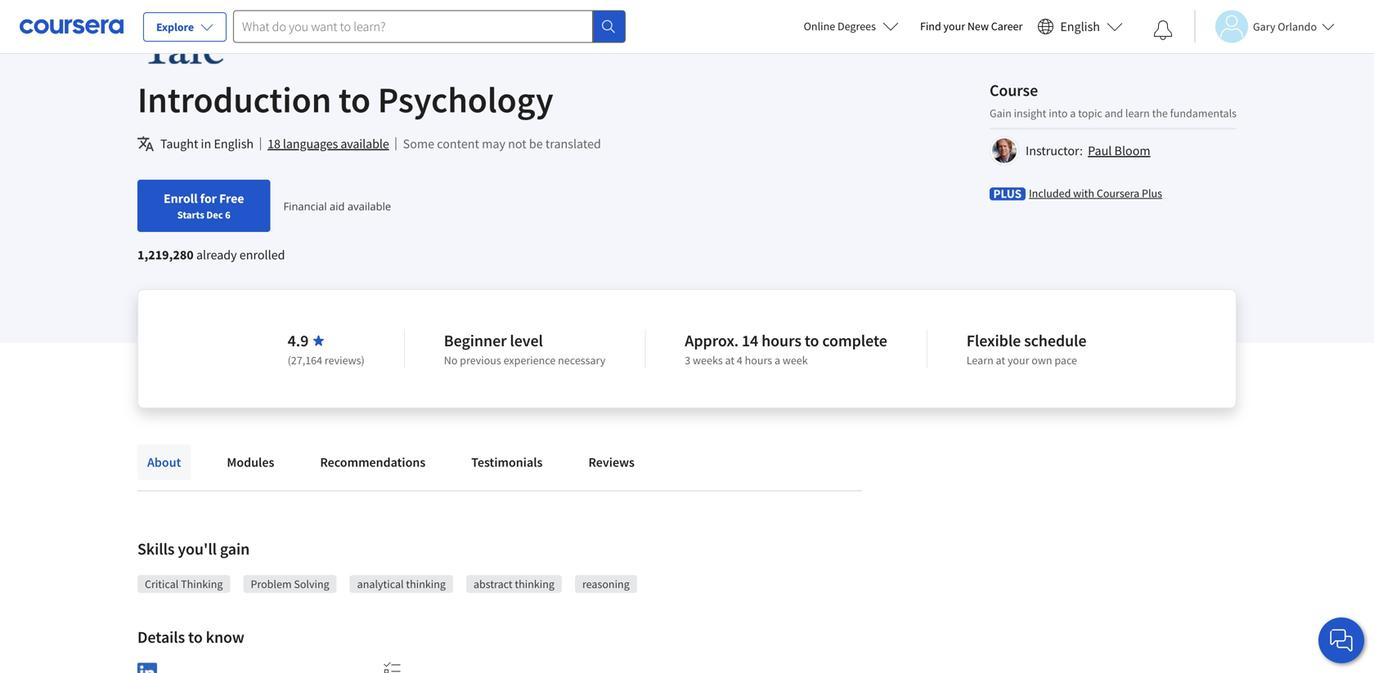 Task type: locate. For each thing, give the bounding box(es) containing it.
available down introduction to psychology
[[341, 136, 389, 152]]

hours
[[762, 331, 801, 351], [745, 353, 772, 368]]

available right aid
[[348, 199, 391, 214]]

recommendations
[[320, 455, 426, 471]]

1 vertical spatial your
[[1008, 353, 1029, 368]]

2 thinking from the left
[[515, 577, 555, 592]]

to inside approx. 14 hours to complete 3 weeks at 4 hours a week
[[805, 331, 819, 351]]

introduction
[[137, 77, 331, 122]]

skills
[[137, 539, 175, 560]]

reviews
[[588, 455, 635, 471]]

1 vertical spatial a
[[775, 353, 780, 368]]

0 horizontal spatial english
[[214, 136, 254, 152]]

abstract thinking
[[474, 577, 555, 592]]

1 horizontal spatial thinking
[[515, 577, 555, 592]]

enroll for free starts dec 6
[[164, 191, 244, 222]]

english button
[[1031, 0, 1130, 53]]

explore
[[156, 20, 194, 34]]

0 horizontal spatial thinking
[[406, 577, 446, 592]]

thinking
[[406, 577, 446, 592], [515, 577, 555, 592]]

6
[[225, 209, 230, 222]]

0 horizontal spatial your
[[944, 19, 965, 34]]

find
[[920, 19, 941, 34]]

0 vertical spatial a
[[1070, 106, 1076, 121]]

1 horizontal spatial at
[[996, 353, 1005, 368]]

analytical thinking
[[357, 577, 446, 592]]

gain
[[990, 106, 1012, 121]]

skills you'll gain
[[137, 539, 250, 560]]

orlando
[[1278, 19, 1317, 34]]

0 vertical spatial available
[[341, 136, 389, 152]]

english right in
[[214, 136, 254, 152]]

coursera image
[[20, 13, 124, 39]]

yale university image
[[137, 29, 291, 65]]

included
[[1029, 186, 1071, 201]]

at
[[725, 353, 735, 368], [996, 353, 1005, 368]]

to up week
[[805, 331, 819, 351]]

thinking right abstract
[[515, 577, 555, 592]]

english right career
[[1060, 18, 1100, 35]]

paul
[[1088, 143, 1112, 159]]

to left know
[[188, 628, 203, 648]]

None search field
[[233, 10, 626, 43]]

1 horizontal spatial to
[[339, 77, 371, 122]]

included with coursera plus
[[1029, 186, 1162, 201]]

0 horizontal spatial a
[[775, 353, 780, 368]]

0 vertical spatial english
[[1060, 18, 1100, 35]]

a inside course gain insight into a topic and learn the fundamentals
[[1070, 106, 1076, 121]]

taught in english
[[160, 136, 254, 152]]

starts
[[177, 209, 204, 222]]

0 horizontal spatial at
[[725, 353, 735, 368]]

critical thinking
[[145, 577, 223, 592]]

gary orlando button
[[1194, 10, 1335, 43]]

1 at from the left
[[725, 353, 735, 368]]

to up 18 languages available button
[[339, 77, 371, 122]]

2 horizontal spatial to
[[805, 331, 819, 351]]

modules
[[227, 455, 274, 471]]

insight
[[1014, 106, 1046, 121]]

financial
[[283, 199, 327, 214]]

fundamentals
[[1170, 106, 1237, 121]]

bloom
[[1114, 143, 1151, 159]]

at inside flexible schedule learn at your own pace
[[996, 353, 1005, 368]]

problem
[[251, 577, 292, 592]]

2 vertical spatial to
[[188, 628, 203, 648]]

online
[[804, 19, 835, 34]]

show notifications image
[[1153, 20, 1173, 40]]

available
[[341, 136, 389, 152], [348, 199, 391, 214]]

available inside button
[[341, 136, 389, 152]]

testimonials link
[[462, 445, 552, 481]]

may
[[482, 136, 505, 152]]

14
[[742, 331, 758, 351]]

problem solving
[[251, 577, 329, 592]]

a left week
[[775, 353, 780, 368]]

1 vertical spatial to
[[805, 331, 819, 351]]

languages
[[283, 136, 338, 152]]

0 vertical spatial to
[[339, 77, 371, 122]]

at left 4
[[725, 353, 735, 368]]

learn
[[967, 353, 994, 368]]

reviews)
[[325, 353, 365, 368]]

new
[[968, 19, 989, 34]]

a right into
[[1070, 106, 1076, 121]]

1 vertical spatial english
[[214, 136, 254, 152]]

enrolled
[[239, 247, 285, 263]]

4
[[737, 353, 743, 368]]

0 horizontal spatial to
[[188, 628, 203, 648]]

thinking right 'analytical'
[[406, 577, 446, 592]]

solving
[[294, 577, 329, 592]]

to
[[339, 77, 371, 122], [805, 331, 819, 351], [188, 628, 203, 648]]

available for financial aid available
[[348, 199, 391, 214]]

abstract
[[474, 577, 513, 592]]

learn
[[1125, 106, 1150, 121]]

1 vertical spatial available
[[348, 199, 391, 214]]

coursera plus image
[[990, 188, 1026, 201]]

find your new career link
[[912, 16, 1031, 37]]

for
[[200, 191, 217, 207]]

your left own
[[1008, 353, 1029, 368]]

beginner level no previous experience necessary
[[444, 331, 606, 368]]

enroll
[[164, 191, 198, 207]]

thinking
[[181, 577, 223, 592]]

hours up week
[[762, 331, 801, 351]]

reviews link
[[579, 445, 645, 481]]

financial aid available
[[283, 199, 391, 214]]

aid
[[330, 199, 345, 214]]

content
[[437, 136, 479, 152]]

previous
[[460, 353, 501, 368]]

topic
[[1078, 106, 1102, 121]]

thinking for analytical thinking
[[406, 577, 446, 592]]

0 vertical spatial your
[[944, 19, 965, 34]]

a
[[1070, 106, 1076, 121], [775, 353, 780, 368]]

1 horizontal spatial english
[[1060, 18, 1100, 35]]

approx. 14 hours to complete 3 weeks at 4 hours a week
[[685, 331, 887, 368]]

the
[[1152, 106, 1168, 121]]

necessary
[[558, 353, 606, 368]]

your right find at the top
[[944, 19, 965, 34]]

2 at from the left
[[996, 353, 1005, 368]]

online degrees button
[[791, 8, 912, 44]]

1 horizontal spatial your
[[1008, 353, 1029, 368]]

own
[[1032, 353, 1052, 368]]

modules link
[[217, 445, 284, 481]]

a inside approx. 14 hours to complete 3 weeks at 4 hours a week
[[775, 353, 780, 368]]

coursera
[[1097, 186, 1140, 201]]

hours right 4
[[745, 353, 772, 368]]

details
[[137, 628, 185, 648]]

1 thinking from the left
[[406, 577, 446, 592]]

1 horizontal spatial a
[[1070, 106, 1076, 121]]

beginner
[[444, 331, 507, 351]]

at right learn on the bottom right of the page
[[996, 353, 1005, 368]]



Task type: vqa. For each thing, say whether or not it's contained in the screenshot.
now within the "button"
no



Task type: describe. For each thing, give the bounding box(es) containing it.
plus
[[1142, 186, 1162, 201]]

degrees
[[838, 19, 876, 34]]

schedule
[[1024, 331, 1087, 351]]

instructor: paul bloom
[[1026, 143, 1151, 159]]

paul bloom image
[[992, 139, 1017, 163]]

critical
[[145, 577, 179, 592]]

gary orlando
[[1253, 19, 1317, 34]]

thinking for abstract thinking
[[515, 577, 555, 592]]

course
[[990, 80, 1038, 101]]

you'll
[[178, 539, 217, 560]]

complete
[[822, 331, 887, 351]]

testimonials
[[471, 455, 543, 471]]

about link
[[137, 445, 191, 481]]

psychology
[[378, 77, 553, 122]]

with
[[1073, 186, 1094, 201]]

career
[[991, 19, 1023, 34]]

english inside button
[[1060, 18, 1100, 35]]

included with coursera plus link
[[1029, 185, 1162, 202]]

weeks
[[693, 353, 723, 368]]

18
[[268, 136, 280, 152]]

analytical
[[357, 577, 404, 592]]

translated
[[545, 136, 601, 152]]

no
[[444, 353, 458, 368]]

in
[[201, 136, 211, 152]]

course gain insight into a topic and learn the fundamentals
[[990, 80, 1237, 121]]

4.9
[[288, 331, 309, 351]]

your inside flexible schedule learn at your own pace
[[1008, 353, 1029, 368]]

chat with us image
[[1328, 628, 1355, 654]]

financial aid available button
[[283, 199, 391, 214]]

gary
[[1253, 19, 1276, 34]]

level
[[510, 331, 543, 351]]

find your new career
[[920, 19, 1023, 34]]

week
[[783, 353, 808, 368]]

free
[[219, 191, 244, 207]]

to for psychology
[[339, 77, 371, 122]]

instructor:
[[1026, 143, 1083, 159]]

What do you want to learn? text field
[[233, 10, 593, 43]]

at inside approx. 14 hours to complete 3 weeks at 4 hours a week
[[725, 353, 735, 368]]

3
[[685, 353, 691, 368]]

(27,164
[[288, 353, 322, 368]]

already
[[196, 247, 237, 263]]

approx.
[[685, 331, 739, 351]]

introduction to psychology
[[137, 77, 553, 122]]

flexible schedule learn at your own pace
[[967, 331, 1087, 368]]

1 vertical spatial hours
[[745, 353, 772, 368]]

18 languages available
[[268, 136, 389, 152]]

online degrees
[[804, 19, 876, 34]]

know
[[206, 628, 244, 648]]

(27,164 reviews)
[[288, 353, 365, 368]]

and
[[1105, 106, 1123, 121]]

be
[[529, 136, 543, 152]]

about
[[147, 455, 181, 471]]

pace
[[1055, 353, 1077, 368]]

details to know
[[137, 628, 244, 648]]

gain
[[220, 539, 250, 560]]

to for know
[[188, 628, 203, 648]]

paul bloom link
[[1088, 143, 1151, 159]]

some
[[403, 136, 434, 152]]

dec
[[206, 209, 223, 222]]

reasoning
[[582, 577, 630, 592]]

0 vertical spatial hours
[[762, 331, 801, 351]]

some content may not be translated
[[403, 136, 601, 152]]

not
[[508, 136, 527, 152]]

flexible
[[967, 331, 1021, 351]]

available for 18 languages available
[[341, 136, 389, 152]]

taught
[[160, 136, 198, 152]]

into
[[1049, 106, 1068, 121]]

1,219,280
[[137, 247, 194, 263]]

explore button
[[143, 12, 227, 42]]

experience
[[504, 353, 556, 368]]



